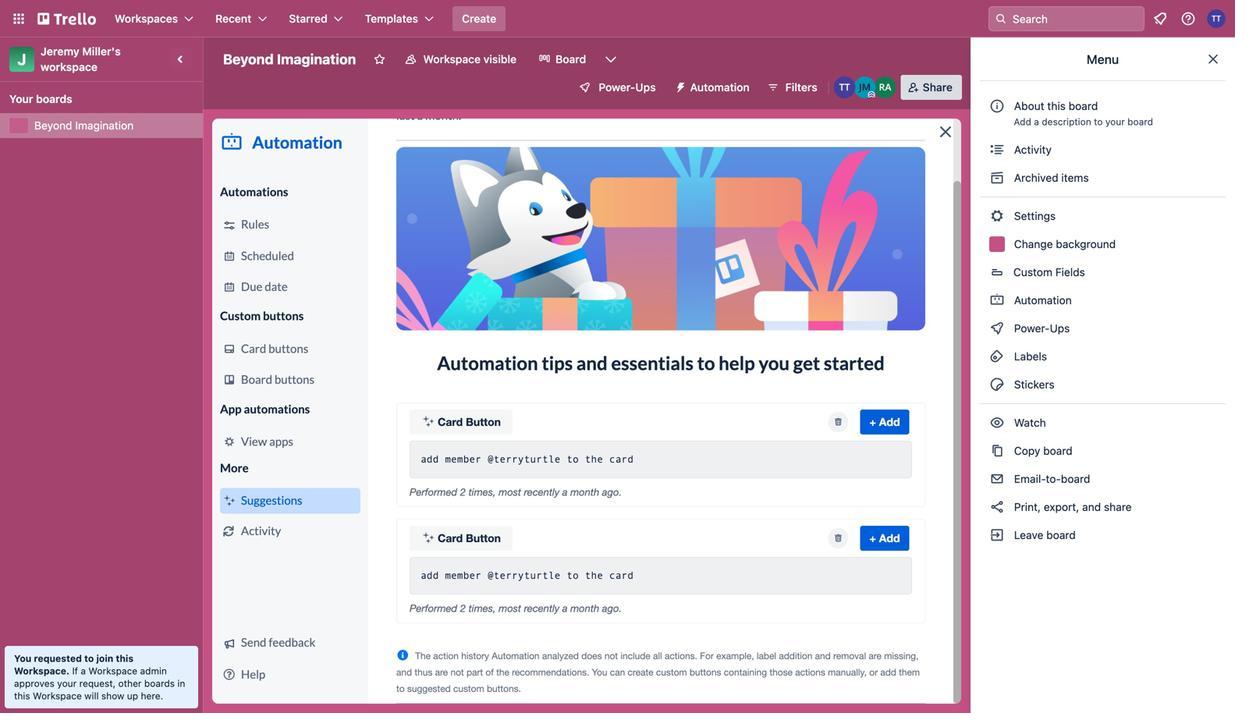 Task type: describe. For each thing, give the bounding box(es) containing it.
custom fields button
[[980, 260, 1226, 285]]

requested
[[34, 653, 82, 664]]

0 vertical spatial boards
[[36, 92, 72, 105]]

beyond imagination inside "link"
[[34, 119, 134, 132]]

templates
[[365, 12, 418, 25]]

beyond imagination inside text field
[[223, 51, 356, 68]]

activity
[[1011, 143, 1052, 156]]

workspace inside button
[[423, 53, 481, 66]]

to-
[[1046, 473, 1061, 485]]

1 horizontal spatial workspace
[[88, 666, 137, 677]]

archived items link
[[980, 165, 1226, 190]]

miller's
[[82, 45, 121, 58]]

sm image inside automation button
[[669, 75, 690, 97]]

change background link
[[980, 232, 1226, 257]]

filters button
[[762, 75, 822, 100]]

sm image for copy board
[[990, 443, 1005, 459]]

1 vertical spatial power-ups
[[1011, 322, 1073, 335]]

copy board
[[1011, 444, 1073, 457]]

sm image for email-to-board
[[990, 471, 1005, 487]]

admin
[[140, 666, 167, 677]]

you
[[14, 653, 31, 664]]

archived items
[[1011, 171, 1089, 184]]

Search field
[[1008, 7, 1144, 30]]

board up 'activity' link
[[1128, 116, 1154, 127]]

settings
[[1011, 210, 1056, 222]]

here.
[[141, 691, 163, 702]]

your
[[9, 92, 33, 105]]

change background
[[1011, 238, 1116, 251]]

workspace visible button
[[395, 47, 526, 72]]

1 vertical spatial ups
[[1050, 322, 1070, 335]]

share
[[1104, 501, 1132, 514]]

will
[[84, 691, 99, 702]]

0 notifications image
[[1151, 9, 1170, 28]]

items
[[1062, 171, 1089, 184]]

imagination inside "link"
[[75, 119, 134, 132]]

power- inside "button"
[[599, 81, 636, 94]]

jeremy miller's workspace
[[41, 45, 124, 73]]

automation button
[[669, 75, 759, 100]]

sm image for print, export, and share
[[990, 499, 1005, 515]]

print, export, and share
[[1011, 501, 1132, 514]]

print, export, and share link
[[980, 495, 1226, 520]]

print,
[[1014, 501, 1041, 514]]

sm image for power-ups
[[990, 321, 1005, 336]]

add
[[1014, 116, 1032, 127]]

jeremy
[[41, 45, 79, 58]]

primary element
[[0, 0, 1235, 37]]

Board name text field
[[215, 47, 364, 72]]

share
[[923, 81, 953, 94]]

star or unstar board image
[[373, 53, 386, 66]]

change
[[1014, 238, 1053, 251]]

activity link
[[980, 137, 1226, 162]]

boards inside if a workspace admin approves your request, other boards in this workspace will show up here.
[[144, 678, 175, 689]]

a inside "about this board add a description to your board"
[[1034, 116, 1039, 127]]

board up description
[[1069, 100, 1098, 112]]

settings link
[[980, 204, 1226, 229]]

this inside "about this board add a description to your board"
[[1048, 100, 1066, 112]]

email-
[[1014, 473, 1046, 485]]

custom
[[1014, 266, 1053, 279]]

automation link
[[980, 288, 1226, 313]]

imagination inside text field
[[277, 51, 356, 68]]

open information menu image
[[1181, 11, 1196, 27]]

email-to-board
[[1011, 473, 1091, 485]]

copy
[[1014, 444, 1041, 457]]

beyond inside "link"
[[34, 119, 72, 132]]

this inside you requested to join this workspace.
[[116, 653, 134, 664]]

recent
[[215, 12, 252, 25]]

starred button
[[280, 6, 353, 31]]

search image
[[995, 12, 1008, 25]]

create button
[[453, 6, 506, 31]]

terry turtle (terryturtle) image
[[1207, 9, 1226, 28]]

stickers
[[1011, 378, 1055, 391]]

sm image for watch
[[990, 415, 1005, 431]]

this inside if a workspace admin approves your request, other boards in this workspace will show up here.
[[14, 691, 30, 702]]

automation inside button
[[690, 81, 750, 94]]

and
[[1083, 501, 1101, 514]]

about
[[1014, 100, 1045, 112]]

email-to-board link
[[980, 467, 1226, 492]]

description
[[1042, 116, 1092, 127]]

archived
[[1014, 171, 1059, 184]]

if a workspace admin approves your request, other boards in this workspace will show up here.
[[14, 666, 185, 702]]

back to home image
[[37, 6, 96, 31]]

labels link
[[980, 344, 1226, 369]]

leave board
[[1011, 529, 1076, 542]]



Task type: vqa. For each thing, say whether or not it's contained in the screenshot.
isn't
no



Task type: locate. For each thing, give the bounding box(es) containing it.
0 vertical spatial beyond
[[223, 51, 274, 68]]

sm image inside "print, export, and share" link
[[990, 499, 1005, 515]]

sm image inside 'activity' link
[[990, 142, 1005, 158]]

0 vertical spatial beyond imagination
[[223, 51, 356, 68]]

ups down automation link
[[1050, 322, 1070, 335]]

board up the print, export, and share
[[1061, 473, 1091, 485]]

menu
[[1087, 52, 1119, 67]]

workspaces button
[[105, 6, 203, 31]]

visible
[[484, 53, 517, 66]]

1 horizontal spatial beyond
[[223, 51, 274, 68]]

0 horizontal spatial power-
[[599, 81, 636, 94]]

1 vertical spatial beyond imagination
[[34, 119, 134, 132]]

4 sm image from the top
[[990, 415, 1005, 431]]

0 vertical spatial your
[[1106, 116, 1125, 127]]

copy board link
[[980, 439, 1226, 464]]

this right join
[[116, 653, 134, 664]]

workspace visible
[[423, 53, 517, 66]]

1 vertical spatial imagination
[[75, 119, 134, 132]]

ups left automation button on the top of the page
[[636, 81, 656, 94]]

sm image for stickers
[[990, 377, 1005, 393]]

1 horizontal spatial your
[[1106, 116, 1125, 127]]

leave
[[1014, 529, 1044, 542]]

a
[[1034, 116, 1039, 127], [81, 666, 86, 677]]

1 vertical spatial your
[[57, 678, 77, 689]]

board inside email-to-board "link"
[[1061, 473, 1091, 485]]

to inside "about this board add a description to your board"
[[1094, 116, 1103, 127]]

2 sm image from the top
[[990, 293, 1005, 308]]

to up 'activity' link
[[1094, 116, 1103, 127]]

power- up labels
[[1014, 322, 1050, 335]]

your boards with 1 items element
[[9, 90, 186, 108]]

1 vertical spatial to
[[84, 653, 94, 664]]

sm image inside the copy board link
[[990, 443, 1005, 459]]

sm image
[[990, 142, 1005, 158], [990, 293, 1005, 308], [990, 377, 1005, 393], [990, 415, 1005, 431], [990, 471, 1005, 487]]

imagination
[[277, 51, 356, 68], [75, 119, 134, 132]]

beyond down your boards
[[34, 119, 72, 132]]

ups inside "button"
[[636, 81, 656, 94]]

workspace navigation collapse icon image
[[170, 48, 192, 70]]

board inside leave board link
[[1047, 529, 1076, 542]]

0 vertical spatial to
[[1094, 116, 1103, 127]]

customize views image
[[603, 52, 619, 67]]

beyond inside text field
[[223, 51, 274, 68]]

terry turtle (terryturtle) image
[[834, 76, 856, 98]]

watch link
[[980, 411, 1226, 435]]

0 horizontal spatial power-ups
[[599, 81, 656, 94]]

beyond down recent dropdown button
[[223, 51, 274, 68]]

background
[[1056, 238, 1116, 251]]

your inside if a workspace admin approves your request, other boards in this workspace will show up here.
[[57, 678, 77, 689]]

workspace.
[[14, 666, 70, 677]]

your up 'activity' link
[[1106, 116, 1125, 127]]

about this board add a description to your board
[[1014, 100, 1154, 127]]

1 vertical spatial workspace
[[88, 666, 137, 677]]

sm image for settings
[[990, 208, 1005, 224]]

imagination down 'starred' dropdown button
[[277, 51, 356, 68]]

power-
[[599, 81, 636, 94], [1014, 322, 1050, 335]]

sm image for leave board
[[990, 528, 1005, 543]]

0 vertical spatial imagination
[[277, 51, 356, 68]]

0 horizontal spatial imagination
[[75, 119, 134, 132]]

beyond imagination down your boards with 1 items element
[[34, 119, 134, 132]]

sm image for activity
[[990, 142, 1005, 158]]

workspace down approves
[[33, 691, 82, 702]]

2 horizontal spatial workspace
[[423, 53, 481, 66]]

ruby anderson (rubyanderson7) image
[[875, 76, 896, 98]]

1 vertical spatial power-
[[1014, 322, 1050, 335]]

0 horizontal spatial a
[[81, 666, 86, 677]]

power-ups link
[[980, 316, 1226, 341]]

ups
[[636, 81, 656, 94], [1050, 322, 1070, 335]]

if
[[72, 666, 78, 677]]

1 vertical spatial automation
[[1011, 294, 1072, 307]]

board
[[1069, 100, 1098, 112], [1128, 116, 1154, 127], [1044, 444, 1073, 457], [1061, 473, 1091, 485], [1047, 529, 1076, 542]]

1 horizontal spatial beyond imagination
[[223, 51, 356, 68]]

your boards
[[9, 92, 72, 105]]

0 horizontal spatial beyond
[[34, 119, 72, 132]]

j
[[17, 50, 26, 68]]

sm image inside leave board link
[[990, 528, 1005, 543]]

workspace
[[41, 60, 98, 73]]

your down if
[[57, 678, 77, 689]]

sm image inside stickers link
[[990, 377, 1005, 393]]

1 horizontal spatial power-ups
[[1011, 322, 1073, 335]]

1 horizontal spatial boards
[[144, 678, 175, 689]]

workspace down join
[[88, 666, 137, 677]]

boards down admin
[[144, 678, 175, 689]]

stickers link
[[980, 372, 1226, 397]]

sm image inside email-to-board "link"
[[990, 471, 1005, 487]]

starred
[[289, 12, 328, 25]]

1 horizontal spatial automation
[[1011, 294, 1072, 307]]

sm image inside labels link
[[990, 349, 1005, 364]]

2 vertical spatial this
[[14, 691, 30, 702]]

join
[[96, 653, 113, 664]]

sm image for automation
[[990, 293, 1005, 308]]

labels
[[1011, 350, 1047, 363]]

a right add
[[1034, 116, 1039, 127]]

power- down customize views icon
[[599, 81, 636, 94]]

this member is an admin of this board. image
[[868, 91, 875, 98]]

board up to- at right
[[1044, 444, 1073, 457]]

power-ups button
[[568, 75, 665, 100]]

create
[[462, 12, 496, 25]]

beyond imagination down starred
[[223, 51, 356, 68]]

0 horizontal spatial this
[[14, 691, 30, 702]]

other
[[118, 678, 142, 689]]

board down export,
[[1047, 529, 1076, 542]]

0 horizontal spatial your
[[57, 678, 77, 689]]

workspace
[[423, 53, 481, 66], [88, 666, 137, 677], [33, 691, 82, 702]]

to inside you requested to join this workspace.
[[84, 653, 94, 664]]

power-ups inside "button"
[[599, 81, 656, 94]]

sm image for labels
[[990, 349, 1005, 364]]

0 horizontal spatial workspace
[[33, 691, 82, 702]]

0 horizontal spatial automation
[[690, 81, 750, 94]]

board link
[[529, 47, 596, 72]]

0 vertical spatial ups
[[636, 81, 656, 94]]

sm image inside settings link
[[990, 208, 1005, 224]]

1 horizontal spatial imagination
[[277, 51, 356, 68]]

board
[[556, 53, 586, 66]]

workspaces
[[115, 12, 178, 25]]

export,
[[1044, 501, 1080, 514]]

workspace left visible
[[423, 53, 481, 66]]

1 horizontal spatial power-
[[1014, 322, 1050, 335]]

board inside the copy board link
[[1044, 444, 1073, 457]]

5 sm image from the top
[[990, 471, 1005, 487]]

jeremy miller (jeremymiller198) image
[[854, 76, 876, 98]]

share button
[[901, 75, 962, 100]]

1 horizontal spatial ups
[[1050, 322, 1070, 335]]

power-ups down customize views icon
[[599, 81, 656, 94]]

boards right your
[[36, 92, 72, 105]]

to
[[1094, 116, 1103, 127], [84, 653, 94, 664]]

sm image inside watch link
[[990, 415, 1005, 431]]

3 sm image from the top
[[990, 377, 1005, 393]]

0 vertical spatial automation
[[690, 81, 750, 94]]

up
[[127, 691, 138, 702]]

0 horizontal spatial boards
[[36, 92, 72, 105]]

watch
[[1011, 416, 1049, 429]]

0 vertical spatial power-ups
[[599, 81, 656, 94]]

beyond imagination link
[[34, 118, 194, 133]]

0 vertical spatial power-
[[599, 81, 636, 94]]

power-ups up labels
[[1011, 322, 1073, 335]]

0 horizontal spatial ups
[[636, 81, 656, 94]]

your inside "about this board add a description to your board"
[[1106, 116, 1125, 127]]

recent button
[[206, 6, 277, 31]]

automation down custom fields at the right top
[[1011, 294, 1072, 307]]

filters
[[786, 81, 818, 94]]

to left join
[[84, 653, 94, 664]]

a right if
[[81, 666, 86, 677]]

1 vertical spatial this
[[116, 653, 134, 664]]

in
[[177, 678, 185, 689]]

sm image
[[669, 75, 690, 97], [990, 170, 1005, 186], [990, 208, 1005, 224], [990, 321, 1005, 336], [990, 349, 1005, 364], [990, 443, 1005, 459], [990, 499, 1005, 515], [990, 528, 1005, 543]]

automation left filters button
[[690, 81, 750, 94]]

boards
[[36, 92, 72, 105], [144, 678, 175, 689]]

request,
[[79, 678, 116, 689]]

1 horizontal spatial a
[[1034, 116, 1039, 127]]

custom fields
[[1014, 266, 1085, 279]]

0 vertical spatial this
[[1048, 100, 1066, 112]]

leave board link
[[980, 523, 1226, 548]]

this down approves
[[14, 691, 30, 702]]

1 vertical spatial boards
[[144, 678, 175, 689]]

0 horizontal spatial beyond imagination
[[34, 119, 134, 132]]

show
[[101, 691, 124, 702]]

approves
[[14, 678, 55, 689]]

1 vertical spatial a
[[81, 666, 86, 677]]

you requested to join this workspace.
[[14, 653, 134, 677]]

fields
[[1056, 266, 1085, 279]]

templates button
[[356, 6, 443, 31]]

this up description
[[1048, 100, 1066, 112]]

0 vertical spatial workspace
[[423, 53, 481, 66]]

1 horizontal spatial this
[[116, 653, 134, 664]]

your
[[1106, 116, 1125, 127], [57, 678, 77, 689]]

0 vertical spatial a
[[1034, 116, 1039, 127]]

2 horizontal spatial this
[[1048, 100, 1066, 112]]

sm image inside power-ups link
[[990, 321, 1005, 336]]

automation
[[690, 81, 750, 94], [1011, 294, 1072, 307]]

imagination down your boards with 1 items element
[[75, 119, 134, 132]]

0 horizontal spatial to
[[84, 653, 94, 664]]

a inside if a workspace admin approves your request, other boards in this workspace will show up here.
[[81, 666, 86, 677]]

1 horizontal spatial to
[[1094, 116, 1103, 127]]

beyond
[[223, 51, 274, 68], [34, 119, 72, 132]]

2 vertical spatial workspace
[[33, 691, 82, 702]]

1 vertical spatial beyond
[[34, 119, 72, 132]]

power-ups
[[599, 81, 656, 94], [1011, 322, 1073, 335]]

1 sm image from the top
[[990, 142, 1005, 158]]

sm image inside automation link
[[990, 293, 1005, 308]]

sm image for archived items
[[990, 170, 1005, 186]]

sm image inside archived items link
[[990, 170, 1005, 186]]



